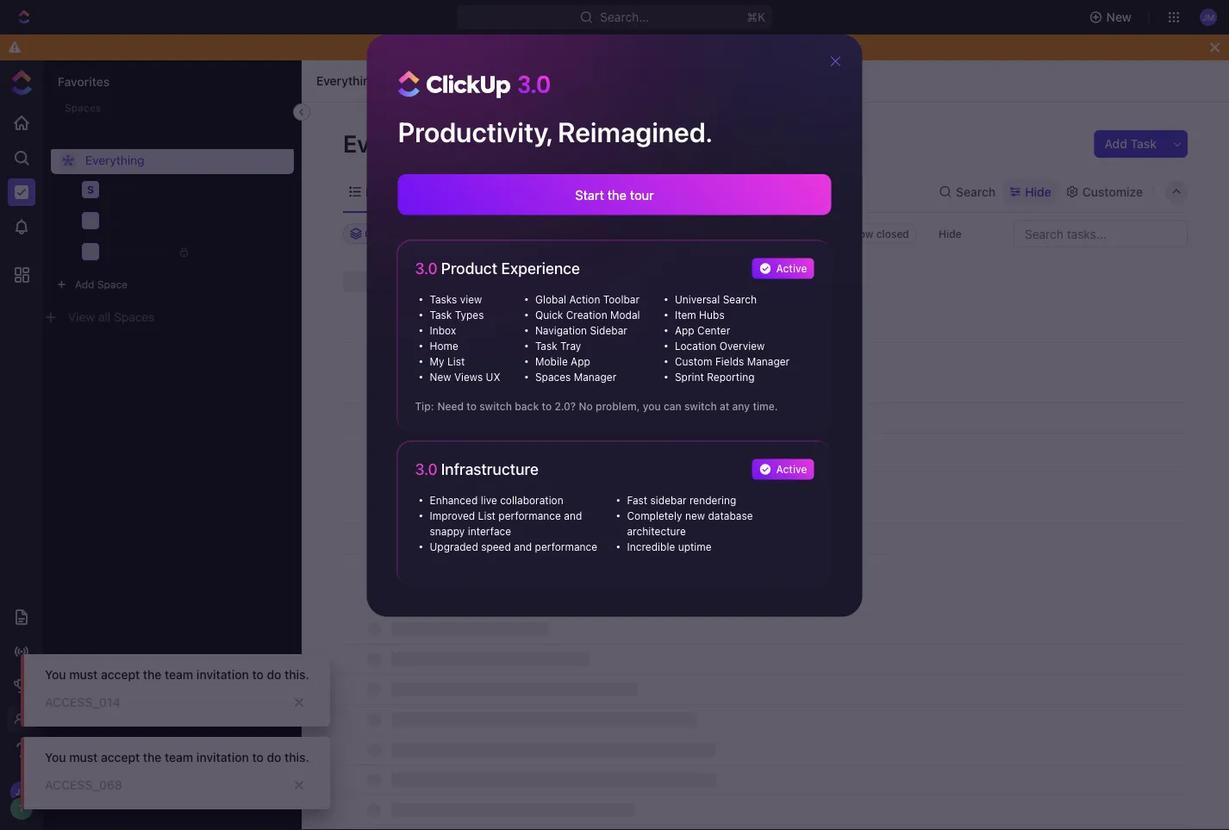 Task type: locate. For each thing, give the bounding box(es) containing it.
navigation
[[535, 325, 587, 337]]

1 vertical spatial must
[[69, 751, 98, 765]]

2 horizontal spatial list
[[478, 510, 496, 522]]

0 horizontal spatial task
[[430, 309, 452, 321]]

1 vertical spatial add
[[75, 279, 94, 291]]

this. for access_068
[[285, 751, 309, 765]]

do you want to enable browser notifications? enable hide this
[[432, 40, 798, 54]]

completely
[[627, 510, 682, 522]]

1 vertical spatial the
[[143, 668, 162, 682]]

0 vertical spatial new
[[1107, 10, 1132, 24]]

1 active from the top
[[776, 263, 808, 275]]

list
[[366, 185, 386, 199], [447, 356, 465, 368], [478, 510, 496, 522]]

board link
[[415, 180, 452, 204]]

enable
[[520, 40, 559, 54]]

do
[[267, 668, 281, 682], [267, 751, 281, 765]]

manager down overview
[[747, 356, 790, 368]]

2 switch from the left
[[685, 401, 717, 413]]

0 vertical spatial hide
[[747, 40, 773, 54]]

3.0 for 3.0 product experience
[[415, 259, 438, 278]]

1 vertical spatial new
[[430, 371, 451, 383]]

calendar link
[[480, 180, 535, 204]]

1 3.0 from the top
[[415, 259, 438, 278]]

the
[[608, 187, 627, 202], [143, 668, 162, 682], [143, 751, 162, 765]]

tasks
[[430, 294, 457, 306]]

live
[[481, 495, 497, 507]]

list inside fast sidebar rendering improved list performance and snappy interface
[[478, 510, 496, 522]]

2 vertical spatial the
[[143, 751, 162, 765]]

accept up access_014
[[101, 668, 140, 682]]

view all spaces link
[[68, 310, 155, 324]]

no
[[579, 401, 593, 413]]

productivity, reimagined.
[[398, 116, 713, 148]]

2 you from the top
[[45, 751, 66, 765]]

0 horizontal spatial add
[[75, 279, 94, 291]]

you
[[45, 668, 66, 682], [45, 751, 66, 765]]

list down live
[[478, 510, 496, 522]]

list link
[[362, 180, 386, 204]]

hide
[[747, 40, 773, 54], [1025, 185, 1052, 199], [939, 228, 962, 240]]

hide button
[[932, 223, 969, 244]]

list left board link
[[366, 185, 386, 199]]

browser
[[562, 40, 608, 54]]

space up view all spaces link
[[97, 279, 128, 291]]

hide down search button
[[939, 228, 962, 240]]

you must accept the team invitation to do this. for access_068
[[45, 751, 309, 765]]

you right do
[[451, 40, 472, 54]]

1 accept from the top
[[101, 668, 140, 682]]

2 accept from the top
[[101, 751, 140, 765]]

hide left customize button in the top of the page
[[1025, 185, 1052, 199]]

spaces manager
[[535, 371, 617, 383]]

1 horizontal spatial manager
[[747, 356, 790, 368]]

2 vertical spatial task
[[535, 340, 558, 352]]

2 must from the top
[[69, 751, 98, 765]]

search inside universal search task types
[[723, 294, 757, 306]]

tray
[[561, 340, 581, 352]]

0 vertical spatial invitation
[[197, 668, 249, 682]]

1 vertical spatial 3.0
[[415, 460, 438, 479]]

and inside "completely new database architecture upgraded speed and performance"
[[514, 541, 532, 553]]

database
[[708, 510, 753, 522]]

1 vertical spatial space
[[139, 214, 172, 227]]

must for access_068
[[69, 751, 98, 765]]

2 vertical spatial hide
[[939, 228, 962, 240]]

1 horizontal spatial search
[[956, 185, 996, 199]]

0 horizontal spatial everything link
[[51, 147, 294, 174]]

1 vertical spatial team
[[165, 751, 193, 765]]

search inside button
[[956, 185, 996, 199]]

0 vertical spatial team
[[165, 668, 193, 682]]

2 vertical spatial space
[[97, 279, 128, 291]]

2 this. from the top
[[285, 751, 309, 765]]

1 horizontal spatial everything link
[[312, 71, 382, 91]]

0 vertical spatial you
[[45, 668, 66, 682]]

0 horizontal spatial search
[[723, 294, 757, 306]]

0 vertical spatial must
[[69, 668, 98, 682]]

need
[[438, 401, 464, 413]]

search up hide button
[[956, 185, 996, 199]]

1 vertical spatial accept
[[101, 751, 140, 765]]

you up "access_068" at the bottom left of the page
[[45, 751, 66, 765]]

manager inside custom fields manager new views ux
[[747, 356, 790, 368]]

3.0 up enhanced
[[415, 460, 438, 479]]

Search tasks... text field
[[1015, 221, 1187, 247]]

0 vertical spatial performance
[[499, 510, 561, 522]]

time.
[[753, 401, 778, 413]]

notifications?
[[611, 40, 688, 54]]

do
[[432, 40, 448, 54]]

1 horizontal spatial and
[[564, 510, 582, 522]]

accept up "access_068" at the bottom left of the page
[[101, 751, 140, 765]]

1 horizontal spatial new
[[1107, 10, 1132, 24]]

0 vertical spatial task
[[1131, 137, 1157, 151]]

0 vertical spatial the
[[608, 187, 627, 202]]

0 vertical spatial add
[[1105, 137, 1128, 151]]

1 horizontal spatial hide
[[939, 228, 962, 240]]

this.
[[285, 668, 309, 682], [285, 751, 309, 765]]

sidebar
[[651, 495, 687, 507]]

1 vertical spatial hide
[[1025, 185, 1052, 199]]

1 vertical spatial you
[[643, 401, 661, 413]]

1 you from the top
[[45, 668, 66, 682]]

completely new database architecture upgraded speed and performance
[[430, 510, 753, 553]]

team
[[107, 214, 136, 227]]

1 invitation from the top
[[197, 668, 249, 682]]

task up customize
[[1131, 137, 1157, 151]]

1 you must accept the team invitation to do this. from the top
[[45, 668, 309, 682]]

0 vertical spatial search
[[956, 185, 996, 199]]

manager
[[747, 356, 790, 368], [574, 371, 617, 383]]

team space link
[[107, 207, 272, 235]]

access_014
[[45, 695, 120, 710]]

search up the hubs at the top right of page
[[723, 294, 757, 306]]

space up team in the top left of the page
[[107, 183, 140, 196]]

2 you must accept the team invitation to do this. from the top
[[45, 751, 309, 765]]

1 vertical spatial and
[[514, 541, 532, 553]]

0 vertical spatial active
[[776, 263, 808, 275]]

and for speed
[[514, 541, 532, 553]]

switch down ux
[[480, 401, 512, 413]]

active down "assignees"
[[776, 263, 808, 275]]

performance down fast sidebar rendering improved list performance and snappy interface
[[535, 541, 598, 553]]

hide left this
[[747, 40, 773, 54]]

1 vertical spatial performance
[[535, 541, 598, 553]]

1 vertical spatial you must accept the team invitation to do this.
[[45, 751, 309, 765]]

user group image
[[84, 216, 97, 226]]

new
[[1107, 10, 1132, 24], [430, 371, 451, 383]]

1 horizontal spatial add
[[1105, 137, 1128, 151]]

0 horizontal spatial app
[[571, 356, 591, 368]]

0 horizontal spatial manager
[[574, 371, 617, 383]]

interface
[[468, 526, 511, 538]]

1 horizontal spatial app
[[675, 325, 695, 337]]

2 horizontal spatial task
[[1131, 137, 1157, 151]]

add task button
[[1095, 130, 1168, 158]]

global
[[535, 294, 567, 306]]

1 vertical spatial task
[[430, 309, 452, 321]]

0 vertical spatial this.
[[285, 668, 309, 682]]

must
[[69, 668, 98, 682], [69, 751, 98, 765]]

0 vertical spatial list
[[366, 185, 386, 199]]

space right team in the top left of the page
[[139, 214, 172, 227]]

0 vertical spatial you must accept the team invitation to do this.
[[45, 668, 309, 682]]

2 team from the top
[[165, 751, 193, 765]]

0 horizontal spatial and
[[514, 541, 532, 553]]

1 team from the top
[[165, 668, 193, 682]]

0 vertical spatial do
[[267, 668, 281, 682]]

2 do from the top
[[267, 751, 281, 765]]

modal
[[610, 309, 640, 321]]

add up view
[[75, 279, 94, 291]]

0 vertical spatial you
[[451, 40, 472, 54]]

start the tour
[[575, 187, 654, 202]]

task up "mobile"
[[535, 340, 558, 352]]

you left 'can'
[[643, 401, 661, 413]]

1 vertical spatial invitation
[[197, 751, 249, 765]]

can
[[664, 401, 682, 413]]

accept for access_068
[[101, 751, 140, 765]]

2 active from the top
[[776, 463, 808, 476]]

0 horizontal spatial list
[[366, 185, 386, 199]]

1 horizontal spatial switch
[[685, 401, 717, 413]]

1 horizontal spatial list
[[447, 356, 465, 368]]

switch left at
[[685, 401, 717, 413]]

0 vertical spatial and
[[564, 510, 582, 522]]

global action toolbar
[[535, 294, 640, 306]]

spaces inside productivity, reimagined. dialog
[[535, 371, 571, 383]]

favorites button
[[58, 75, 110, 89]]

task inside universal search task types
[[430, 309, 452, 321]]

2 vertical spatial list
[[478, 510, 496, 522]]

snappy
[[430, 526, 465, 538]]

the for access_014
[[143, 668, 162, 682]]

1 vertical spatial search
[[723, 294, 757, 306]]

3.0 product experience
[[415, 259, 580, 278]]

2 invitation from the top
[[197, 751, 249, 765]]

new button
[[1083, 3, 1142, 31]]

and inside fast sidebar rendering improved list performance and snappy interface
[[564, 510, 582, 522]]

you up access_014
[[45, 668, 66, 682]]

must up access_014
[[69, 668, 98, 682]]

app up "spaces manager" at the top of page
[[571, 356, 591, 368]]

1 vertical spatial you
[[45, 751, 66, 765]]

navigation sidebar
[[535, 325, 628, 337]]

performance down collaboration
[[499, 510, 561, 522]]

the for access_068
[[143, 751, 162, 765]]

0 horizontal spatial new
[[430, 371, 451, 383]]

add up customize
[[1105, 137, 1128, 151]]

this
[[777, 40, 798, 54]]

app down item
[[675, 325, 695, 337]]

3.0 up tasks
[[415, 259, 438, 278]]

0 horizontal spatial you
[[451, 40, 472, 54]]

new
[[685, 510, 705, 522]]

spaces
[[65, 102, 101, 114], [58, 106, 100, 121], [114, 310, 155, 324], [535, 371, 571, 383]]

0 horizontal spatial hide
[[747, 40, 773, 54]]

list right my
[[447, 356, 465, 368]]

at
[[720, 401, 730, 413]]

app
[[675, 325, 695, 337], [571, 356, 591, 368]]

do for access_014
[[267, 668, 281, 682]]

sprint reporting
[[675, 371, 755, 383]]

you for access_068
[[45, 751, 66, 765]]

invitation for access_014
[[197, 668, 249, 682]]

1 must from the top
[[69, 668, 98, 682]]

center
[[698, 325, 731, 337]]

0 vertical spatial app
[[675, 325, 695, 337]]

mobile
[[535, 356, 568, 368]]

tip: need to switch back to 2.0? no problem, you can switch at any time.
[[415, 401, 778, 413]]

1 vertical spatial do
[[267, 751, 281, 765]]

view all spaces
[[68, 310, 155, 324]]

1 vertical spatial active
[[776, 463, 808, 476]]

0 vertical spatial 3.0
[[415, 259, 438, 278]]

active for 3.0 product experience
[[776, 263, 808, 275]]

0 vertical spatial accept
[[101, 668, 140, 682]]

add inside button
[[1105, 137, 1128, 151]]

1 vertical spatial list
[[447, 356, 465, 368]]

any
[[733, 401, 750, 413]]

must up "access_068" at the bottom left of the page
[[69, 751, 98, 765]]

team space
[[107, 214, 172, 227]]

this. for access_014
[[285, 668, 309, 682]]

performance inside "completely new database architecture upgraded speed and performance"
[[535, 541, 598, 553]]

views
[[454, 371, 483, 383]]

hide inside button
[[939, 228, 962, 240]]

search
[[956, 185, 996, 199], [723, 294, 757, 306]]

mobile app
[[535, 356, 591, 368]]

2 3.0 from the top
[[415, 460, 438, 479]]

1 do from the top
[[267, 668, 281, 682]]

enhanced
[[430, 495, 478, 507]]

list inside location overview my list
[[447, 356, 465, 368]]

0 vertical spatial manager
[[747, 356, 790, 368]]

performance inside fast sidebar rendering improved list performance and snappy interface
[[499, 510, 561, 522]]

task up inbox in the left of the page
[[430, 309, 452, 321]]

s
[[87, 184, 94, 196]]

task
[[1131, 137, 1157, 151], [430, 309, 452, 321], [535, 340, 558, 352]]

fields
[[716, 356, 744, 368]]

1 this. from the top
[[285, 668, 309, 682]]

universal search task types
[[430, 294, 757, 321]]

1 horizontal spatial you
[[643, 401, 661, 413]]

0 horizontal spatial switch
[[480, 401, 512, 413]]

and for performance
[[564, 510, 582, 522]]

1 switch from the left
[[480, 401, 512, 413]]

1 vertical spatial this.
[[285, 751, 309, 765]]

customize
[[1083, 185, 1143, 199]]

active down time.
[[776, 463, 808, 476]]

manager down location overview my list
[[574, 371, 617, 383]]

2 horizontal spatial hide
[[1025, 185, 1052, 199]]

3.0
[[415, 259, 438, 278], [415, 460, 438, 479]]

team for access_068
[[165, 751, 193, 765]]

improved
[[430, 510, 475, 522]]



Task type: vqa. For each thing, say whether or not it's contained in the screenshot.
Completely
yes



Task type: describe. For each thing, give the bounding box(es) containing it.
1 vertical spatial app
[[571, 356, 591, 368]]

spaces link
[[44, 106, 100, 121]]

team for access_014
[[165, 668, 193, 682]]

custom
[[675, 356, 713, 368]]

item
[[675, 309, 696, 321]]

my
[[430, 356, 445, 368]]

do for access_068
[[267, 751, 281, 765]]

tour
[[630, 187, 654, 202]]

enable
[[700, 40, 738, 54]]

toolbar
[[603, 294, 640, 306]]

access_068
[[45, 778, 122, 792]]

universal
[[675, 294, 720, 306]]

app inside app center home
[[675, 325, 695, 337]]

reimagined.
[[558, 116, 713, 148]]

space for team space
[[139, 214, 172, 227]]

hide inside dropdown button
[[1025, 185, 1052, 199]]

experience
[[501, 259, 580, 278]]

want
[[475, 40, 503, 54]]

all
[[98, 310, 111, 324]]

⌘k
[[747, 10, 766, 24]]

assignees
[[763, 228, 814, 240]]

search button
[[934, 180, 1001, 204]]

productivity,
[[398, 116, 552, 148]]

product
[[441, 259, 498, 278]]

tip:
[[415, 401, 434, 413]]

observatory link
[[107, 238, 272, 266]]

home
[[430, 340, 459, 352]]

problem,
[[596, 401, 640, 413]]

3.0 infrastructure
[[415, 460, 539, 479]]

new inside custom fields manager new views ux
[[430, 371, 451, 383]]

space, , element
[[82, 181, 99, 198]]

3.0 for 3.0 infrastructure
[[415, 460, 438, 479]]

start the tour button
[[398, 174, 832, 215]]

2.0?
[[555, 401, 576, 413]]

sidebar
[[590, 325, 628, 337]]

task tray
[[535, 340, 581, 352]]

new inside new "button"
[[1107, 10, 1132, 24]]

you for access_014
[[45, 668, 66, 682]]

architecture
[[627, 526, 686, 538]]

1 vertical spatial everything link
[[51, 147, 294, 174]]

collaboration
[[500, 495, 564, 507]]

1 vertical spatial manager
[[574, 371, 617, 383]]

0 vertical spatial space
[[107, 183, 140, 196]]

customize button
[[1060, 180, 1149, 204]]

types
[[455, 309, 484, 321]]

assignees button
[[741, 223, 821, 244]]

ux
[[486, 371, 501, 383]]

accept for access_014
[[101, 668, 140, 682]]

location
[[675, 340, 717, 352]]

add space
[[75, 279, 128, 291]]

0 vertical spatial everything link
[[312, 71, 382, 91]]

favorites
[[58, 75, 110, 89]]

hubs
[[699, 309, 725, 321]]

rendering
[[690, 495, 737, 507]]

1 horizontal spatial task
[[535, 340, 558, 352]]

you must accept the team invitation to do this. for access_014
[[45, 668, 309, 682]]

overview
[[720, 340, 765, 352]]

add for add space
[[75, 279, 94, 291]]

action
[[569, 294, 600, 306]]

incredible uptime
[[627, 541, 712, 553]]

item hubs inbox
[[430, 309, 725, 337]]

you inside productivity, reimagined. dialog
[[643, 401, 661, 413]]

tasks view
[[430, 294, 482, 306]]

add for add task
[[1105, 137, 1128, 151]]

quick creation modal
[[535, 309, 640, 321]]

upgraded
[[430, 541, 478, 553]]

the inside button
[[608, 187, 627, 202]]

active for 3.0 infrastructure
[[776, 463, 808, 476]]

space for add space
[[97, 279, 128, 291]]

incredible
[[627, 541, 675, 553]]

invitation for access_068
[[197, 751, 249, 765]]

view
[[460, 294, 482, 306]]

view
[[68, 310, 95, 324]]

enhanced live collaboration
[[430, 495, 564, 507]]

board
[[418, 185, 452, 199]]

hide button
[[1005, 180, 1057, 204]]

custom fields manager new views ux
[[430, 356, 790, 383]]

back
[[515, 401, 539, 413]]

fast sidebar rendering improved list performance and snappy interface
[[430, 495, 737, 538]]

task inside button
[[1131, 137, 1157, 151]]

start
[[575, 187, 604, 202]]

search...
[[601, 10, 650, 24]]

space link
[[107, 176, 272, 203]]

creation
[[566, 309, 608, 321]]

location overview my list
[[430, 340, 765, 368]]

observatory
[[107, 245, 173, 258]]

infrastructure
[[441, 460, 539, 479]]

reporting
[[707, 371, 755, 383]]

globe image
[[85, 247, 96, 257]]

must for access_014
[[69, 668, 98, 682]]

quick
[[535, 309, 563, 321]]

productivity, reimagined. dialog
[[367, 34, 863, 617]]



